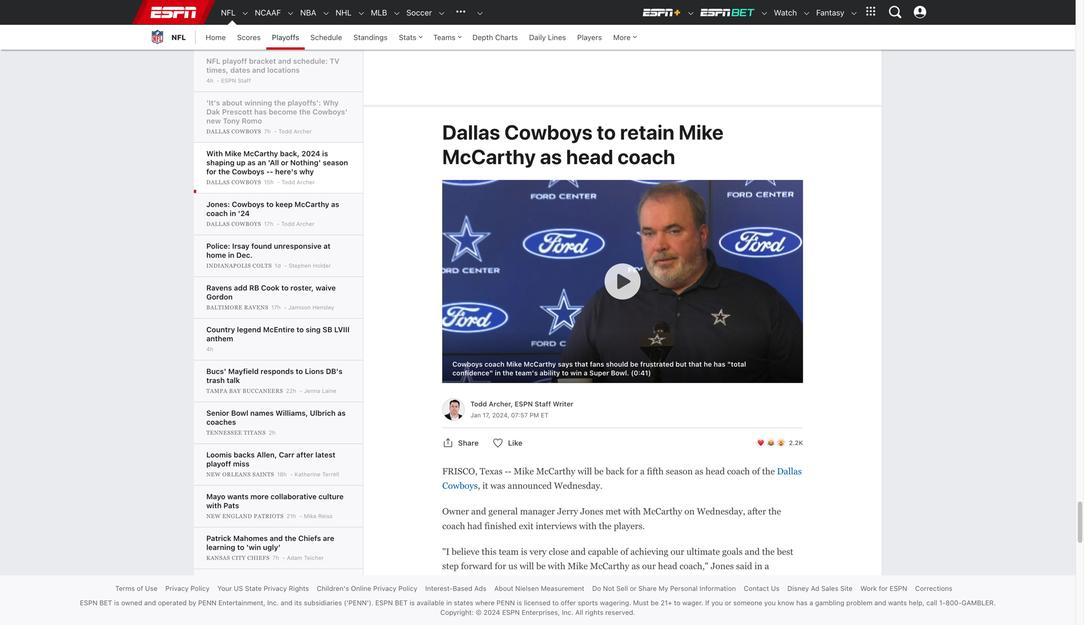 Task type: vqa. For each thing, say whether or not it's contained in the screenshot.


Task type: locate. For each thing, give the bounding box(es) containing it.
mayo
[[206, 492, 226, 501]]

4h inside country legend mcentire to sing sb lviii anthem 4h
[[206, 346, 214, 352]]

0 vertical spatial 17h
[[264, 221, 274, 227]]

offer
[[561, 599, 576, 607], [561, 599, 576, 607], [561, 599, 576, 607], [561, 599, 576, 607]]

0 horizontal spatial staff
[[238, 77, 251, 84]]

backs
[[234, 450, 255, 459]]

corrections link
[[916, 584, 953, 592], [916, 584, 953, 592], [916, 584, 953, 592], [916, 584, 953, 592]]

mike right 'retain' at the right top of page
[[679, 120, 724, 144]]

1 horizontal spatial nfl
[[206, 57, 221, 65]]

the down shaping
[[219, 167, 230, 176]]

on
[[685, 506, 695, 517]]

the left team.
[[531, 575, 544, 586]]

use
[[145, 584, 158, 592], [145, 584, 158, 592], [145, 584, 158, 592], [145, 584, 158, 592]]

new for mayo wants more collaborative culture with pats
[[206, 513, 221, 519]]

ulbrich
[[310, 409, 336, 417]]

cowboys for jones: cowboys to keep mccarthy as coach in '24
[[232, 200, 265, 208]]

1 horizontal spatial after
[[748, 506, 767, 517]]

contact us link
[[744, 584, 780, 592], [744, 584, 780, 592], [744, 584, 780, 592], [744, 584, 780, 592]]

to inside dallas cowboys to retain mike mccarthy as head coach
[[597, 120, 616, 144]]

based
[[453, 584, 473, 592], [453, 584, 473, 592], [453, 584, 473, 592], [453, 584, 473, 592]]

hensley down waive at the left top of the page
[[313, 304, 335, 311]]

todd for the
[[279, 128, 292, 135]]

dallas inside dallas cowboys
[[778, 466, 803, 476]]

1 horizontal spatial will
[[578, 466, 592, 476]]

baltimore down ground
[[206, 606, 243, 612]]

2024
[[514, 38, 535, 48], [302, 149, 320, 158], [484, 608, 501, 616], [484, 608, 501, 616], [484, 608, 501, 616], [484, 608, 501, 616]]

1 vertical spatial 7h
[[273, 555, 279, 561]]

todd up jan
[[471, 400, 487, 408]]

1 baltimore from the top
[[206, 304, 243, 311]]

cowboys for dallas cowboys 7h
[[232, 128, 261, 135]]

4h down anthem
[[206, 346, 214, 352]]

adam teicher
[[287, 555, 324, 561]]

0 vertical spatial hensley
[[313, 304, 335, 311]]

mccarthy inside dallas cowboys to retain mike mccarthy as head coach
[[443, 144, 536, 168]]

nfl link up home
[[216, 1, 236, 25]]

ravens for different
[[244, 606, 269, 612]]

hensley
[[313, 304, 335, 311], [310, 605, 331, 612]]

playoff
[[222, 57, 247, 65], [206, 460, 231, 468], [296, 585, 321, 593]]

1 vertical spatial 4h
[[206, 346, 214, 352]]

playoff down loomis
[[206, 460, 231, 468]]

do
[[593, 584, 602, 592], [593, 584, 602, 592], [593, 584, 602, 592], [593, 584, 602, 592]]

our down team.
[[551, 590, 565, 600]]

dallas cowboys link for up
[[206, 179, 263, 186]]

0 vertical spatial baltimore ravens link
[[206, 304, 270, 311]]

'it's about winning the playoffs': why dak prescott has become the cowboys' new tony romo link
[[206, 98, 348, 125]]

ravens down rb
[[244, 304, 269, 311]]

share
[[458, 439, 479, 447], [639, 584, 657, 592], [639, 584, 657, 592], [639, 584, 657, 592], [639, 584, 657, 592]]

nfl up times,
[[206, 57, 221, 65]]

for
[[206, 167, 217, 176], [627, 466, 638, 476], [495, 561, 507, 571], [880, 584, 888, 592], [880, 584, 888, 592], [880, 584, 888, 592], [880, 584, 888, 592], [284, 585, 294, 593]]

dallas for dallas cowboys 17h
[[206, 221, 230, 227]]

mike inside with mike mccarthy back, 2024 is shaping up as an 'all or nothing' season for the cowboys -- here's why
[[225, 149, 242, 158]]

jamison down roster,
[[289, 304, 311, 311]]

back,
[[280, 149, 300, 158]]

tv
[[330, 57, 340, 65]]

country legend mcentire to sing sb lviii anthem 4h
[[206, 325, 350, 352]]

2024 inside with mike mccarthy back, 2024 is shaping up as an 'all or nothing' season for the cowboys -- here's why
[[302, 149, 320, 158]]

0 horizontal spatial nfl
[[172, 33, 186, 41]]

1 vertical spatial new
[[206, 513, 221, 519]]

2 vertical spatial archer
[[297, 221, 315, 227]]

archer down why
[[297, 179, 315, 185]]

2 4h from the top
[[206, 346, 214, 352]]

ravens inside baltimore ravens 17h
[[244, 304, 269, 311]]

had
[[468, 521, 483, 531]]

17h down "ravens add rb cook to roster, waive gordon" link
[[272, 304, 281, 311]]

1 horizontal spatial chiefs
[[299, 534, 321, 542]]

2 new from the top
[[206, 513, 221, 519]]

7h down ''it's about winning the playoffs': why dak prescott has become the cowboys' new tony romo'
[[264, 128, 271, 135]]

mike up announced
[[514, 466, 534, 476]]

todd archer up back,
[[279, 128, 312, 135]]

chiefs down 'win
[[248, 555, 270, 561]]

nfl inside nfl playoff bracket and schedule: tv times, dates and locations
[[206, 57, 221, 65]]

1d for unresponsive
[[275, 262, 281, 269]]

2 vertical spatial ravens
[[244, 606, 269, 612]]

available
[[417, 599, 445, 607], [417, 599, 445, 607], [417, 599, 445, 607], [417, 599, 445, 607]]

country legend mcentire to sing sb lviii anthem link
[[206, 325, 350, 343]]

18h
[[277, 471, 287, 478]]

0 vertical spatial jamison
[[289, 304, 311, 311]]

home
[[206, 33, 226, 41]]

more link
[[608, 25, 642, 50]]

1 vertical spatial will
[[520, 561, 534, 571]]

dallas inside dallas cowboys 17h
[[206, 221, 230, 227]]

winning
[[245, 98, 272, 107]]

mike reiss
[[304, 513, 333, 519]]

mayfield
[[228, 367, 259, 375]]

the down playoffs':
[[299, 107, 311, 116]]

has inside ''it's about winning the playoffs': why dak prescott has become the cowboys' new tony romo'
[[254, 107, 267, 116]]

mike up 'up'
[[225, 149, 242, 158]]

after inside owner and general manager jerry jones met with mccarthy on wednesday, after the coach had finished exit interviews with the players.
[[748, 506, 767, 517]]

nfl up home
[[221, 8, 236, 17]]

0 horizontal spatial 7h
[[264, 128, 271, 135]]

by
[[520, 575, 529, 586], [189, 599, 196, 607], [189, 599, 196, 607], [189, 599, 196, 607], [189, 599, 196, 607]]

0 vertical spatial todd archer
[[279, 128, 312, 135]]

1 vertical spatial staff
[[535, 400, 551, 408]]

work for espn
[[861, 584, 908, 592], [861, 584, 908, 592], [861, 584, 908, 592], [861, 584, 908, 592]]

0 vertical spatial ravens
[[206, 283, 232, 292]]

1 horizontal spatial jones
[[711, 561, 734, 571]]

daily
[[529, 33, 546, 41]]

1 vertical spatial jamison hensley
[[285, 605, 331, 612]]

ravens down "jackson"
[[244, 606, 269, 612]]

coach down "owner"
[[443, 521, 465, 531]]

mccarthy inside jones: cowboys to keep mccarthy as coach in '24
[[295, 200, 329, 208]]

1 vertical spatial ravens
[[244, 304, 269, 311]]

playoffs
[[272, 33, 299, 41]]

coach down the jones:
[[206, 209, 228, 217]]

season right nothing'
[[323, 158, 348, 167]]

1 vertical spatial after
[[748, 506, 767, 517]]

staff inside todd archer, espn staff writer jan 17, 2024, 07:57 pm et
[[535, 400, 551, 408]]

2 horizontal spatial nfl
[[221, 8, 236, 17]]

dec.
[[237, 251, 253, 259]]

us
[[509, 561, 518, 571]]

0 vertical spatial season
[[323, 158, 348, 167]]

mlb link
[[365, 1, 387, 25]]

to inside patrick mahomes and the chiefs are learning to 'win ugly'
[[237, 543, 245, 551]]

sell
[[617, 584, 628, 592], [617, 584, 628, 592], [617, 584, 628, 592], [617, 584, 628, 592]]

dallas inside 'dallas cowboys 15h'
[[206, 179, 230, 185]]

cowboys for dallas cowboys 15h
[[232, 179, 261, 185]]

jamison hensley down ravens'
[[285, 605, 331, 612]]

1 vertical spatial nfl
[[172, 33, 186, 41]]

1 vertical spatial jones
[[711, 561, 734, 571]]

800-
[[946, 599, 962, 607], [946, 599, 962, 607], [946, 599, 962, 607], [946, 599, 962, 607]]

4h down times,
[[206, 77, 214, 84]]

very
[[530, 547, 547, 557]]

nfl
[[221, 8, 236, 17], [172, 33, 186, 41], [206, 57, 221, 65]]

patrick
[[206, 534, 232, 542]]

inc.
[[267, 599, 279, 607], [267, 599, 279, 607], [267, 599, 279, 607], [267, 599, 279, 607], [562, 608, 574, 616], [562, 608, 574, 616], [562, 608, 574, 616], [562, 608, 574, 616]]

someone
[[734, 599, 763, 607], [734, 599, 763, 607], [734, 599, 763, 607], [734, 599, 763, 607]]

our up coach,"
[[671, 547, 685, 557]]

mahomes
[[233, 534, 268, 542]]

2h
[[269, 429, 276, 436]]

0 vertical spatial new
[[206, 471, 221, 478]]

states
[[454, 599, 474, 607], [454, 599, 474, 607], [454, 599, 474, 607], [454, 599, 474, 607]]

a inside "i believe this team is very close and capable of achieving our ultimate goals and the best step forward for us will be with mike mccarthy as our head coach," jones said in a statement released by the team. "there is great benefit to continuing the team's progress under mike's leadership as our head coach."
[[765, 561, 770, 571]]

new down loomis
[[206, 471, 221, 478]]

dallas cowboys link down 'up'
[[206, 179, 263, 186]]

scores
[[237, 33, 261, 41]]

0 vertical spatial playoff
[[222, 57, 247, 65]]

0 horizontal spatial chiefs
[[248, 555, 270, 561]]

carr
[[279, 450, 295, 459]]

0 vertical spatial after
[[297, 450, 314, 459]]

ravens add rb cook to roster, waive gordon
[[206, 283, 336, 301]]

our down achieving
[[643, 561, 656, 571]]

baltimore ravens link down "jackson"
[[206, 605, 270, 612]]

and inside patrick mahomes and the chiefs are learning to 'win ugly'
[[270, 534, 283, 542]]

baltimore ravens link for gordon
[[206, 304, 270, 311]]

1 vertical spatial season
[[666, 466, 693, 476]]

ravens inside ravens add rb cook to roster, waive gordon
[[206, 283, 232, 292]]

todd archer up unresponsive
[[281, 221, 315, 227]]

jamison for roster,
[[289, 304, 311, 311]]

staff down dates
[[238, 77, 251, 84]]

nfl link left home
[[149, 25, 186, 50]]

2 baltimore from the top
[[206, 606, 243, 612]]

1 vertical spatial baltimore
[[206, 606, 243, 612]]

texas
[[480, 466, 503, 476]]

archer up unresponsive
[[297, 221, 315, 227]]

0 horizontal spatial our
[[551, 590, 565, 600]]

1d right colts
[[275, 262, 281, 269]]

season right fifth on the bottom right of the page
[[666, 466, 693, 476]]

prescott
[[222, 107, 252, 116]]

0 horizontal spatial after
[[297, 450, 314, 459]]

terms of use
[[115, 584, 158, 592], [115, 584, 158, 592], [115, 584, 158, 592], [115, 584, 158, 592]]

1 horizontal spatial staff
[[535, 400, 551, 408]]

the left best
[[763, 547, 775, 557]]

for inside "i believe this team is very close and capable of achieving our ultimate goals and the best step forward for us will be with mike mccarthy as our head coach," jones said in a statement released by the team. "there is great benefit to continuing the team's progress under mike's leadership as our head coach."
[[495, 561, 507, 571]]

will inside "i believe this team is very close and capable of achieving our ultimate goals and the best step forward for us will be with mike mccarthy as our head coach," jones said in a statement released by the team. "there is great benefit to continuing the team's progress under mike's leadership as our head coach."
[[520, 561, 534, 571]]

1 vertical spatial baltimore ravens link
[[206, 605, 270, 612]]

0 vertical spatial archer
[[294, 128, 312, 135]]

2 vertical spatial our
[[551, 590, 565, 600]]

with mike mccarthy back, 2024 is shaping up as an 'all or nothing' season for the cowboys -- here's why
[[206, 149, 348, 176]]

1 new from the top
[[206, 471, 221, 478]]

1 horizontal spatial nfl link
[[216, 1, 236, 25]]

new inside new england patriots 21h
[[206, 513, 221, 519]]

online
[[351, 584, 372, 592], [351, 584, 372, 592], [351, 584, 372, 592], [351, 584, 372, 592]]

jamison for eye':
[[285, 605, 308, 612]]

17h down jones: cowboys to keep mccarthy as coach in '24
[[264, 221, 274, 227]]

wants inside the mayo wants more collaborative culture with pats
[[227, 492, 249, 501]]

cowboys inside dallas cowboys
[[443, 481, 478, 491]]

coach down 'retain' at the right top of page
[[618, 144, 676, 168]]

0 vertical spatial 1d
[[275, 262, 281, 269]]

must
[[633, 599, 649, 607], [633, 599, 649, 607], [633, 599, 649, 607], [633, 599, 649, 607]]

chiefs left are
[[299, 534, 321, 542]]

archer up back,
[[294, 128, 312, 135]]

0 horizontal spatial will
[[520, 561, 534, 571]]

baltimore down gordon
[[206, 304, 243, 311]]

terms
[[115, 584, 135, 592], [115, 584, 135, 592], [115, 584, 135, 592], [115, 584, 135, 592]]

1 horizontal spatial our
[[643, 561, 656, 571]]

mccarthy inside with mike mccarthy back, 2024 is shaping up as an 'all or nothing' season for the cowboys -- here's why
[[244, 149, 278, 158]]

nfl image
[[149, 28, 166, 45]]

1 vertical spatial 1d
[[272, 605, 278, 612]]

1 vertical spatial our
[[643, 561, 656, 571]]

baltimore inside baltimore ravens 1d
[[206, 606, 243, 612]]

0 vertical spatial baltimore
[[206, 304, 243, 311]]

dallas inside dallas cowboys to retain mike mccarthy as head coach
[[443, 120, 501, 144]]

lviii
[[335, 325, 350, 334]]

goals
[[723, 547, 743, 557]]

as inside with mike mccarthy back, 2024 is shaping up as an 'all or nothing' season for the cowboys -- here's why
[[248, 158, 256, 167]]

1 horizontal spatial 7h
[[273, 555, 279, 561]]

the up adam
[[285, 534, 297, 542]]

baltimore ravens link down add
[[206, 304, 270, 311]]

jones inside owner and general manager jerry jones met with mccarthy on wednesday, after the coach had finished exit interviews with the players.
[[581, 506, 604, 517]]

players.
[[614, 521, 645, 531]]

to inside jones: cowboys to keep mccarthy as coach in '24
[[267, 200, 274, 208]]

0 vertical spatial chiefs
[[299, 534, 321, 542]]

1 vertical spatial hensley
[[310, 605, 331, 612]]

'it's
[[206, 98, 220, 107]]

2 baltimore ravens link from the top
[[206, 605, 270, 612]]

staff up the et
[[535, 400, 551, 408]]

playoff up dates
[[222, 57, 247, 65]]

'a different look in his eye': ravens' lamar jackson ready for playoff proving ground
[[206, 576, 350, 602]]

mccarthy inside owner and general manager jerry jones met with mccarthy on wednesday, after the coach had finished exit interviews with the players.
[[643, 506, 683, 517]]

17h for cook
[[272, 304, 281, 311]]

jamison hensley for waive
[[289, 304, 335, 311]]

disney ad sales site
[[788, 584, 853, 592], [788, 584, 853, 592], [788, 584, 853, 592], [788, 584, 853, 592]]

playoff down ravens'
[[296, 585, 321, 593]]

this
[[482, 547, 497, 557]]

nhl
[[336, 8, 352, 17]]

2 vertical spatial playoff
[[296, 585, 321, 593]]

cowboys inside dallas cowboys to retain mike mccarthy as head coach
[[505, 120, 593, 144]]

1 baltimore ravens link from the top
[[206, 304, 270, 311]]

as inside senior bowl names williams, ulbrich as coaches tennessee titans 2h
[[338, 409, 346, 417]]

hensley down proving
[[310, 605, 331, 612]]

cowboys inside dallas cowboys 17h
[[232, 221, 261, 227]]

with
[[206, 501, 222, 510], [624, 506, 641, 517], [579, 521, 597, 531], [548, 561, 566, 571]]

nothing.
[[569, 38, 602, 48]]

kansas
[[206, 555, 230, 561]]

after right wednesday,
[[748, 506, 767, 517]]

1 vertical spatial jamison
[[285, 605, 308, 612]]

-
[[266, 167, 270, 176], [270, 167, 273, 176], [505, 466, 509, 476], [509, 466, 512, 476]]

mike up "there
[[568, 561, 588, 571]]

mike
[[679, 120, 724, 144], [225, 149, 242, 158], [514, 466, 534, 476], [304, 513, 317, 519], [568, 561, 588, 571]]

cowboys inside 'dallas cowboys 15h'
[[232, 179, 261, 185]]

with up team.
[[548, 561, 566, 571]]

dallas inside dallas cowboys 7h
[[206, 128, 230, 135]]

"i
[[443, 547, 450, 557]]

with down mayo
[[206, 501, 222, 510]]

1 vertical spatial playoff
[[206, 460, 231, 468]]

miss
[[233, 460, 250, 468]]

0 vertical spatial our
[[671, 547, 685, 557]]

1 vertical spatial chiefs
[[248, 555, 270, 561]]

0 vertical spatial jamison hensley
[[289, 304, 335, 311]]

todd down here's
[[282, 179, 295, 185]]

0 vertical spatial 4h
[[206, 77, 214, 84]]

dallas for dallas cowboys 7h
[[206, 128, 230, 135]]

jamison down 'a different look in his eye': ravens' lamar jackson ready for playoff proving ground
[[285, 605, 308, 612]]

todd archer down why
[[282, 179, 315, 185]]

know
[[778, 599, 795, 607], [778, 599, 795, 607], [778, 599, 795, 607], [778, 599, 795, 607]]

cowboys'
[[313, 107, 348, 116]]

2 horizontal spatial our
[[671, 547, 685, 557]]

in inside jones: cowboys to keep mccarthy as coach in '24
[[230, 209, 236, 217]]

chiefs inside patrick mahomes and the chiefs are learning to 'win ugly'
[[299, 534, 321, 542]]

teams
[[434, 33, 456, 41]]

2 vertical spatial nfl
[[206, 57, 221, 65]]

new inside new orleans saints 18h
[[206, 471, 221, 478]]

after right carr
[[297, 450, 314, 459]]

scores link
[[232, 25, 266, 50]]

has
[[254, 107, 267, 116], [797, 599, 808, 607], [797, 599, 808, 607], [797, 599, 808, 607], [797, 599, 808, 607]]

todd down become
[[279, 128, 292, 135]]

1 vertical spatial archer
[[297, 179, 315, 185]]

jamison hensley down roster,
[[289, 304, 335, 311]]

become
[[269, 107, 297, 116]]

chiefs inside kansas city chiefs 7h
[[248, 555, 270, 561]]

will right us
[[520, 561, 534, 571]]

the
[[274, 98, 286, 107], [299, 107, 311, 116], [219, 167, 230, 176], [763, 466, 775, 476], [769, 506, 782, 517], [599, 521, 612, 531], [285, 534, 297, 542], [763, 547, 775, 557], [531, 575, 544, 586], [717, 575, 730, 586]]

ravens inside baltimore ravens 1d
[[244, 606, 269, 612]]

new down mayo
[[206, 513, 221, 519]]

was
[[491, 481, 506, 491]]

the up best
[[769, 506, 782, 517]]

,
[[478, 481, 481, 491]]

nfl right 'nfl' icon
[[172, 33, 186, 41]]

kansas city chiefs link
[[206, 555, 272, 561]]

cowboys inside dallas cowboys 7h
[[232, 128, 261, 135]]

dallas cowboys link down '24
[[206, 221, 263, 227]]

nfl playoff bracket and schedule: tv times, dates and locations
[[206, 57, 340, 74]]

cowboys inside jones: cowboys to keep mccarthy as coach in '24
[[232, 200, 265, 208]]

baltimore inside baltimore ravens 17h
[[206, 304, 243, 311]]

0 horizontal spatial season
[[323, 158, 348, 167]]

charts
[[496, 33, 518, 41]]

1d down ready
[[272, 605, 278, 612]]

ultimate
[[687, 547, 721, 557]]

7h down ugly'
[[273, 555, 279, 561]]

ravens up gordon
[[206, 283, 232, 292]]

chiefs
[[299, 534, 321, 542], [248, 555, 270, 561]]

general
[[489, 506, 518, 517]]

todd down keep
[[281, 221, 295, 227]]

1 vertical spatial 17h
[[272, 304, 281, 311]]

1 vertical spatial todd archer
[[282, 179, 315, 185]]

best
[[778, 547, 794, 557]]

dallas cowboys link down tony
[[206, 128, 263, 135]]

baltimore for gordon
[[206, 304, 243, 311]]

tennessee titans link
[[206, 429, 268, 436]]

will up wednesday.
[[578, 466, 592, 476]]

released
[[485, 575, 518, 586]]

jones down goals
[[711, 561, 734, 571]]

0 horizontal spatial jones
[[581, 506, 604, 517]]

0 vertical spatial staff
[[238, 77, 251, 84]]

0 vertical spatial jones
[[581, 506, 604, 517]]

1 horizontal spatial season
[[666, 466, 693, 476]]

'a
[[206, 576, 213, 584]]

todd for back,
[[282, 179, 295, 185]]

cowboys for dallas cowboys to retain mike mccarthy as head coach
[[505, 120, 593, 144]]

jones left met
[[581, 506, 604, 517]]

22h
[[286, 388, 296, 394]]



Task type: describe. For each thing, give the bounding box(es) containing it.
share inside button
[[458, 439, 479, 447]]

found
[[252, 242, 272, 250]]

new orleans saints link
[[206, 471, 276, 478]]

ready
[[262, 585, 282, 593]]

indianapolis colts link
[[206, 262, 274, 269]]

new for loomis backs allen, carr after latest playoff miss
[[206, 471, 221, 478]]

continuing
[[671, 575, 715, 586]]

coach inside jones: cowboys to keep mccarthy as coach in '24
[[206, 209, 228, 217]]

nba link
[[295, 1, 317, 25]]

0 vertical spatial nfl
[[221, 8, 236, 17]]

cowboys for dallas cowboys 17h
[[232, 221, 261, 227]]

with up players.
[[624, 506, 641, 517]]

ncaaf link
[[249, 1, 281, 25]]

hensley for waive
[[313, 304, 335, 311]]

patrick mahomes and the chiefs are learning to 'win ugly' link
[[206, 534, 335, 551]]

allen,
[[257, 450, 277, 459]]

daily lines
[[529, 33, 566, 41]]

dallas cowboys link for prescott
[[206, 128, 263, 135]]

in inside 'a different look in his eye': ravens' lamar jackson ready for playoff proving ground
[[265, 576, 272, 584]]

kansas city chiefs 7h
[[206, 555, 279, 561]]

schedule:
[[293, 57, 328, 65]]

hensley for ravens'
[[310, 605, 331, 612]]

0 vertical spatial 7h
[[264, 128, 271, 135]]

todd archer for the
[[279, 128, 312, 135]]

new england patriots link
[[206, 513, 286, 520]]

stats
[[399, 33, 417, 41]]

mccarthy inside "i believe this team is very close and capable of achieving our ultimate goals and the best step forward for us will be with mike mccarthy as our head coach," jones said in a statement released by the team. "there is great benefit to continuing the team's progress under mike's leadership as our head coach."
[[591, 561, 630, 571]]

wednesday,
[[697, 506, 746, 517]]

loomis backs allen, carr after latest playoff miss
[[206, 450, 336, 468]]

bucs'
[[206, 367, 226, 375]]

players link
[[572, 25, 608, 50]]

said
[[737, 561, 753, 571]]

archer,
[[489, 400, 513, 408]]

to inside ravens add rb cook to roster, waive gordon
[[282, 283, 289, 292]]

police: irsay found unresponsive at home in dec. link
[[206, 242, 331, 259]]

be inside "i believe this team is very close and capable of achieving our ultimate goals and the best step forward for us will be with mike mccarthy as our head coach," jones said in a statement released by the team. "there is great benefit to continuing the team's progress under mike's leadership as our head coach."
[[537, 561, 546, 571]]

db's
[[326, 367, 343, 375]]

the inside with mike mccarthy back, 2024 is shaping up as an 'all or nothing' season for the cowboys -- here's why
[[219, 167, 230, 176]]

waive
[[316, 283, 336, 292]]

terrell
[[322, 471, 339, 478]]

todd archer for 'all
[[282, 179, 315, 185]]

the up become
[[274, 98, 286, 107]]

by inside "i believe this team is very close and capable of achieving our ultimate goals and the best step forward for us will be with mike mccarthy as our head coach," jones said in a statement released by the team. "there is great benefit to continuing the team's progress under mike's leadership as our head coach."
[[520, 575, 529, 586]]

mike inside "i believe this team is very close and capable of achieving our ultimate goals and the best step forward for us will be with mike mccarthy as our head coach," jones said in a statement released by the team. "there is great benefit to continuing the team's progress under mike's leadership as our head coach."
[[568, 561, 588, 571]]

cowboys inside with mike mccarthy back, 2024 is shaping up as an 'all or nothing' season for the cowboys -- here's why
[[232, 167, 265, 176]]

playoff inside 'loomis backs allen, carr after latest playoff miss'
[[206, 460, 231, 468]]

teams link
[[428, 25, 467, 50]]

playoff inside 'a different look in his eye': ravens' lamar jackson ready for playoff proving ground
[[296, 585, 321, 593]]

adam
[[287, 555, 302, 561]]

nfl playoff bracket and schedule: tv times, dates and locations link
[[206, 57, 340, 74]]

add
[[234, 283, 248, 292]]

new england patriots 21h
[[206, 513, 296, 519]]

depth charts
[[473, 33, 518, 41]]

is inside with mike mccarthy back, 2024 is shaping up as an 'all or nothing' season for the cowboys -- here's why
[[322, 149, 328, 158]]

talk
[[227, 376, 240, 384]]

cowboys for dallas cowboys
[[443, 481, 478, 491]]

dallas for dallas cowboys 15h
[[206, 179, 230, 185]]

england
[[222, 513, 252, 519]]

ravens for add
[[244, 304, 269, 311]]

under
[[443, 590, 466, 600]]

todd inside todd archer, espn staff writer jan 17, 2024, 07:57 pm et
[[471, 400, 487, 408]]

15h
[[264, 179, 274, 185]]

pats
[[224, 501, 239, 510]]

fifth
[[647, 466, 664, 476]]

1d for in
[[272, 605, 278, 612]]

in inside "i believe this team is very close and capable of achieving our ultimate goals and the best step forward for us will be with mike mccarthy as our head coach," jones said in a statement released by the team. "there is great benefit to continuing the team's progress under mike's leadership as our head coach."
[[755, 561, 763, 571]]

soccer
[[407, 8, 432, 17]]

lions
[[305, 367, 324, 375]]

at
[[324, 242, 331, 250]]

for inside with mike mccarthy back, 2024 is shaping up as an 'all or nothing' season for the cowboys -- here's why
[[206, 167, 217, 176]]

baltimore ravens 1d
[[206, 605, 278, 612]]

coach inside dallas cowboys to retain mike mccarthy as head coach
[[618, 144, 676, 168]]

with up 'capable'
[[579, 521, 597, 531]]

of inside "i believe this team is very close and capable of achieving our ultimate goals and the best step forward for us will be with mike mccarthy as our head coach," jones said in a statement released by the team. "there is great benefit to continuing the team's progress under mike's leadership as our head coach."
[[621, 547, 629, 557]]

sb
[[323, 325, 333, 334]]

wednesday.
[[554, 481, 603, 491]]

jan
[[471, 412, 481, 419]]

espn staff
[[221, 77, 251, 84]]

17,
[[483, 412, 491, 419]]

tampa
[[206, 388, 228, 394]]

achieving
[[631, 547, 669, 557]]

with inside the mayo wants more collaborative culture with pats
[[206, 501, 222, 510]]

dallas for dallas cowboys to retain mike mccarthy as head coach
[[443, 120, 501, 144]]

17h for keep
[[264, 221, 274, 227]]

as inside jones: cowboys to keep mccarthy as coach in '24
[[331, 200, 340, 208]]

dallas cowboys link for in
[[206, 221, 263, 227]]

players
[[578, 33, 602, 41]]

for inside 'a different look in his eye': ravens' lamar jackson ready for playoff proving ground
[[284, 585, 294, 593]]

nothing'
[[290, 158, 321, 167]]

mike left reiss on the bottom left of page
[[304, 513, 317, 519]]

sign
[[477, 38, 494, 48]]

dallas for dallas cowboys
[[778, 466, 803, 476]]

here's
[[275, 167, 298, 176]]

ncaaf
[[255, 8, 281, 17]]

indianapolis colts 1d
[[206, 262, 281, 269]]

archer for cowboys'
[[294, 128, 312, 135]]

jones:
[[206, 200, 230, 208]]

coach up wednesday,
[[728, 466, 751, 476]]

owner
[[443, 506, 469, 517]]

baltimore ravens link for lamar
[[206, 605, 270, 612]]

coach inside owner and general manager jerry jones met with mccarthy on wednesday, after the coach had finished exit interviews with the players.
[[443, 521, 465, 531]]

more
[[614, 33, 631, 41]]

to inside "i believe this team is very close and capable of achieving our ultimate goals and the best step forward for us will be with mike mccarthy as our head coach," jones said in a statement released by the team. "there is great benefit to continuing the team's progress under mike's leadership as our head coach."
[[661, 575, 669, 586]]

depth charts link
[[467, 25, 524, 50]]

playoffs link
[[266, 25, 305, 50]]

baltimore for lamar
[[206, 606, 243, 612]]

and inside owner and general manager jerry jones met with mccarthy on wednesday, after the coach had finished exit interviews with the players.
[[472, 506, 487, 517]]

playoff inside nfl playoff bracket and schedule: tv times, dates and locations
[[222, 57, 247, 65]]

espn inside todd archer, espn staff writer jan 17, 2024, 07:57 pm et
[[515, 400, 533, 408]]

another sign that 2024 is all or nothing.
[[443, 38, 602, 48]]

to inside country legend mcentire to sing sb lviii anthem 4h
[[297, 325, 304, 334]]

as inside dallas cowboys to retain mike mccarthy as head coach
[[540, 144, 562, 168]]

0 horizontal spatial nfl link
[[149, 25, 186, 50]]

head inside dallas cowboys to retain mike mccarthy as head coach
[[567, 144, 614, 168]]

jackson
[[231, 585, 260, 593]]

archer for or
[[297, 179, 315, 185]]

coach,"
[[680, 561, 709, 571]]

season inside with mike mccarthy back, 2024 is shaping up as an 'all or nothing' season for the cowboys -- here's why
[[323, 158, 348, 167]]

times,
[[206, 66, 229, 74]]

great
[[609, 575, 629, 586]]

1 4h from the top
[[206, 77, 214, 84]]

more
[[251, 492, 269, 501]]

the left team's
[[717, 575, 730, 586]]

the down met
[[599, 521, 612, 531]]

bowl
[[231, 409, 249, 417]]

todd for keep
[[281, 221, 295, 227]]

0 vertical spatial will
[[578, 466, 592, 476]]

2 vertical spatial todd archer
[[281, 221, 315, 227]]

after inside 'loomis backs allen, carr after latest playoff miss'
[[297, 450, 314, 459]]

or inside with mike mccarthy back, 2024 is shaping up as an 'all or nothing' season for the cowboys -- here's why
[[281, 158, 289, 167]]

dallas cowboys to retain mike mccarthy as head coach
[[443, 120, 724, 168]]

in inside police: irsay found unresponsive at home in dec.
[[228, 251, 235, 259]]

mayo wants more collaborative culture with pats
[[206, 492, 344, 510]]

the inside patrick mahomes and the chiefs are learning to 'win ugly'
[[285, 534, 297, 542]]

the down 2.2k button at the bottom right of page
[[763, 466, 775, 476]]

titans
[[244, 430, 266, 436]]

tampa bay buccaneers link
[[206, 388, 285, 394]]

met
[[606, 506, 621, 517]]

close
[[549, 547, 569, 557]]

dates
[[230, 66, 250, 74]]

jones inside "i believe this team is very close and capable of achieving our ultimate goals and the best step forward for us will be with mike mccarthy as our head coach," jones said in a statement released by the team. "there is great benefit to continuing the team's progress under mike's leadership as our head coach."
[[711, 561, 734, 571]]

home
[[206, 251, 226, 259]]

with inside "i believe this team is very close and capable of achieving our ultimate goals and the best step forward for us will be with mike mccarthy as our head coach," jones said in a statement released by the team. "there is great benefit to continuing the team's progress under mike's leadership as our head coach."
[[548, 561, 566, 571]]

jamison hensley for ravens'
[[285, 605, 331, 612]]

watch
[[775, 8, 798, 17]]

announced
[[508, 481, 552, 491]]

senior bowl names williams, ulbrich as coaches link
[[206, 409, 346, 426]]

mike inside dallas cowboys to retain mike mccarthy as head coach
[[679, 120, 724, 144]]

country
[[206, 325, 235, 334]]

williams,
[[276, 409, 308, 417]]

to inside bucs' mayfield responds to lions db's trash talk
[[296, 367, 303, 375]]

owner and general manager jerry jones met with mccarthy on wednesday, after the coach had finished exit interviews with the players.
[[443, 506, 782, 531]]

shaping
[[206, 158, 235, 167]]

dallas cowboys link up met
[[443, 466, 803, 491]]

patriots
[[254, 513, 284, 519]]



